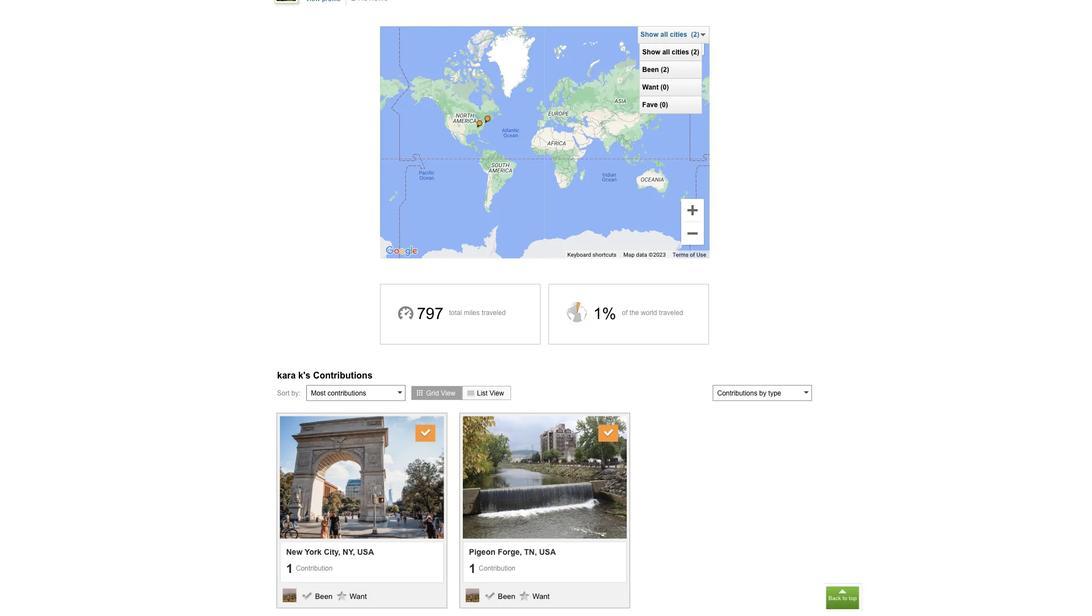 Task type: describe. For each thing, give the bounding box(es) containing it.
(0) for want (0)
[[661, 83, 669, 91]]

0 vertical spatial show
[[640, 31, 659, 38]]

type
[[768, 389, 781, 397]]

miles
[[464, 309, 480, 317]]

want for 1
[[532, 593, 550, 601]]

sort
[[277, 389, 290, 397]]

view for grid view
[[441, 389, 455, 397]]

total
[[449, 309, 462, 317]]

york
[[305, 548, 322, 557]]

0 horizontal spatial contributions
[[313, 370, 373, 381]]

1% of the world traveled
[[593, 305, 683, 323]]

(0) for fave (0)
[[660, 101, 668, 109]]

pigeon
[[469, 548, 495, 557]]

kara k's contributions
[[277, 370, 373, 381]]

contributions by type
[[717, 389, 781, 397]]

797
[[417, 305, 443, 323]]

1 vertical spatial show
[[642, 48, 660, 56]]

by:
[[291, 389, 301, 397]]

list view
[[477, 389, 504, 397]]

kara
[[277, 370, 296, 381]]

1 inside new york city, ny, usa 1 contribution
[[286, 562, 293, 576]]

2 vertical spatial (2)
[[661, 66, 669, 73]]

fave (0)
[[642, 101, 668, 109]]

new
[[286, 548, 303, 557]]

tn,
[[524, 548, 537, 557]]

pigeon forge, tn, usa 1 contribution
[[469, 548, 556, 576]]

back
[[828, 596, 841, 602]]

city,
[[324, 548, 340, 557]]

0 vertical spatial (2)
[[691, 31, 699, 38]]

map data ©2023
[[623, 252, 666, 258]]

1 inside pigeon forge, tn, usa 1 contribution
[[469, 562, 476, 576]]

most contributions
[[311, 389, 366, 397]]

want (0)
[[642, 83, 669, 91]]

most
[[311, 389, 326, 397]]

1 vertical spatial all
[[662, 48, 670, 56]]

to
[[843, 596, 847, 602]]

keyboard shortcuts
[[567, 252, 617, 258]]

2 horizontal spatial been
[[642, 66, 659, 73]]

google image
[[383, 244, 420, 259]]



Task type: locate. For each thing, give the bounding box(es) containing it.
of for 1%
[[622, 309, 628, 317]]

all
[[660, 31, 668, 38], [662, 48, 670, 56]]

0 vertical spatial show all cities (2)
[[640, 31, 699, 38]]

terms of use link
[[673, 252, 706, 258]]

of left use
[[690, 252, 695, 258]]

usa right ny,
[[357, 548, 374, 557]]

contributions left by
[[717, 389, 757, 397]]

0 vertical spatial of
[[690, 252, 695, 258]]

1%
[[593, 305, 616, 323]]

list
[[477, 389, 488, 397]]

797 total miles traveled
[[417, 305, 506, 323]]

1 vertical spatial cities
[[672, 48, 689, 56]]

want down new york city, ny, usa 1 contribution
[[350, 593, 367, 601]]

map
[[623, 252, 635, 258]]

contribution inside new york city, ny, usa 1 contribution
[[296, 565, 333, 573]]

want
[[642, 83, 659, 91], [350, 593, 367, 601], [532, 593, 550, 601]]

0 horizontal spatial contribution
[[296, 565, 333, 573]]

2 view from the left
[[490, 389, 504, 397]]

view for list view
[[490, 389, 504, 397]]

terms of use
[[673, 252, 706, 258]]

1 usa from the left
[[357, 548, 374, 557]]

the
[[630, 309, 639, 317]]

1 1 from the left
[[286, 562, 293, 576]]

grid view
[[426, 389, 455, 397]]

map region
[[254, 14, 835, 304]]

1 horizontal spatial want
[[532, 593, 550, 601]]

forge,
[[498, 548, 522, 557]]

2 horizontal spatial want
[[642, 83, 659, 91]]

want down pigeon forge, tn, usa 1 contribution
[[532, 593, 550, 601]]

(2)
[[691, 31, 699, 38], [691, 48, 699, 56], [661, 66, 669, 73]]

of for terms
[[690, 252, 695, 258]]

0 vertical spatial (0)
[[661, 83, 669, 91]]

been (2)
[[642, 66, 669, 73]]

traveled right the world
[[659, 309, 683, 317]]

2 usa from the left
[[539, 548, 556, 557]]

0 vertical spatial cities
[[670, 31, 687, 38]]

data
[[636, 252, 647, 258]]

view right list
[[490, 389, 504, 397]]

of
[[690, 252, 695, 258], [622, 309, 628, 317]]

contributions
[[313, 370, 373, 381], [717, 389, 757, 397]]

contributions up contributions
[[313, 370, 373, 381]]

top
[[849, 596, 857, 602]]

view right grid
[[441, 389, 455, 397]]

1 horizontal spatial been
[[498, 593, 515, 601]]

1 down new
[[286, 562, 293, 576]]

1 vertical spatial of
[[622, 309, 628, 317]]

traveled inside 797 total miles traveled
[[482, 309, 506, 317]]

1 horizontal spatial usa
[[539, 548, 556, 557]]

want up fave
[[642, 83, 659, 91]]

©2023
[[649, 252, 666, 258]]

usa inside pigeon forge, tn, usa 1 contribution
[[539, 548, 556, 557]]

of inside 1% of the world traveled
[[622, 309, 628, 317]]

keyboard
[[567, 252, 591, 258]]

0 horizontal spatial want
[[350, 593, 367, 601]]

traveled inside 1% of the world traveled
[[659, 309, 683, 317]]

(0)
[[661, 83, 669, 91], [660, 101, 668, 109]]

by
[[759, 389, 766, 397]]

show all cities (2)
[[640, 31, 699, 38], [642, 48, 699, 56]]

traveled
[[482, 309, 506, 317], [659, 309, 683, 317]]

2 1 from the left
[[469, 562, 476, 576]]

0 vertical spatial contributions
[[313, 370, 373, 381]]

0 horizontal spatial usa
[[357, 548, 374, 557]]

world
[[641, 309, 657, 317]]

been for usa
[[315, 593, 333, 601]]

1 traveled from the left
[[482, 309, 506, 317]]

contribution
[[296, 565, 333, 573], [479, 565, 516, 573]]

been up want (0)
[[642, 66, 659, 73]]

0 horizontal spatial view
[[441, 389, 455, 397]]

1 horizontal spatial 1
[[469, 562, 476, 576]]

contributions
[[328, 389, 366, 397]]

1
[[286, 562, 293, 576], [469, 562, 476, 576]]

been down new york city, ny, usa 1 contribution
[[315, 593, 333, 601]]

0 horizontal spatial of
[[622, 309, 628, 317]]

traveled right "miles"
[[482, 309, 506, 317]]

new york city, ny, usa 1 contribution
[[286, 548, 374, 576]]

1 horizontal spatial traveled
[[659, 309, 683, 317]]

use
[[697, 252, 706, 258]]

0 horizontal spatial 1
[[286, 562, 293, 576]]

contribution inside pigeon forge, tn, usa 1 contribution
[[479, 565, 516, 573]]

2 traveled from the left
[[659, 309, 683, 317]]

1 vertical spatial (2)
[[691, 48, 699, 56]]

terms
[[673, 252, 689, 258]]

0 horizontal spatial traveled
[[482, 309, 506, 317]]

been for 1
[[498, 593, 515, 601]]

fave
[[642, 101, 658, 109]]

1 view from the left
[[441, 389, 455, 397]]

sort by:
[[277, 389, 301, 397]]

(0) down been (2)
[[661, 83, 669, 91]]

usa right tn, at the left of page
[[539, 548, 556, 557]]

0 horizontal spatial been
[[315, 593, 333, 601]]

contribution down york
[[296, 565, 333, 573]]

back to top
[[828, 596, 857, 602]]

grid
[[426, 389, 439, 397]]

1 vertical spatial (0)
[[660, 101, 668, 109]]

0 vertical spatial all
[[660, 31, 668, 38]]

usa inside new york city, ny, usa 1 contribution
[[357, 548, 374, 557]]

1 horizontal spatial of
[[690, 252, 695, 258]]

ny,
[[343, 548, 355, 557]]

of left the
[[622, 309, 628, 317]]

show
[[640, 31, 659, 38], [642, 48, 660, 56]]

1 vertical spatial contributions
[[717, 389, 757, 397]]

keyboard shortcuts button
[[567, 251, 617, 259]]

2 contribution from the left
[[479, 565, 516, 573]]

(0) right fave
[[660, 101, 668, 109]]

cities
[[670, 31, 687, 38], [672, 48, 689, 56]]

1 contribution from the left
[[296, 565, 333, 573]]

1 vertical spatial show all cities (2)
[[642, 48, 699, 56]]

been
[[642, 66, 659, 73], [315, 593, 333, 601], [498, 593, 515, 601]]

1 horizontal spatial view
[[490, 389, 504, 397]]

been down pigeon forge, tn, usa 1 contribution
[[498, 593, 515, 601]]

want for usa
[[350, 593, 367, 601]]

shortcuts
[[593, 252, 617, 258]]

k's
[[298, 370, 311, 381]]

1 down pigeon
[[469, 562, 476, 576]]

view
[[441, 389, 455, 397], [490, 389, 504, 397]]

usa
[[357, 548, 374, 557], [539, 548, 556, 557]]

1 horizontal spatial contributions
[[717, 389, 757, 397]]

contribution down forge,
[[479, 565, 516, 573]]

1 horizontal spatial contribution
[[479, 565, 516, 573]]



Task type: vqa. For each thing, say whether or not it's contained in the screenshot.


